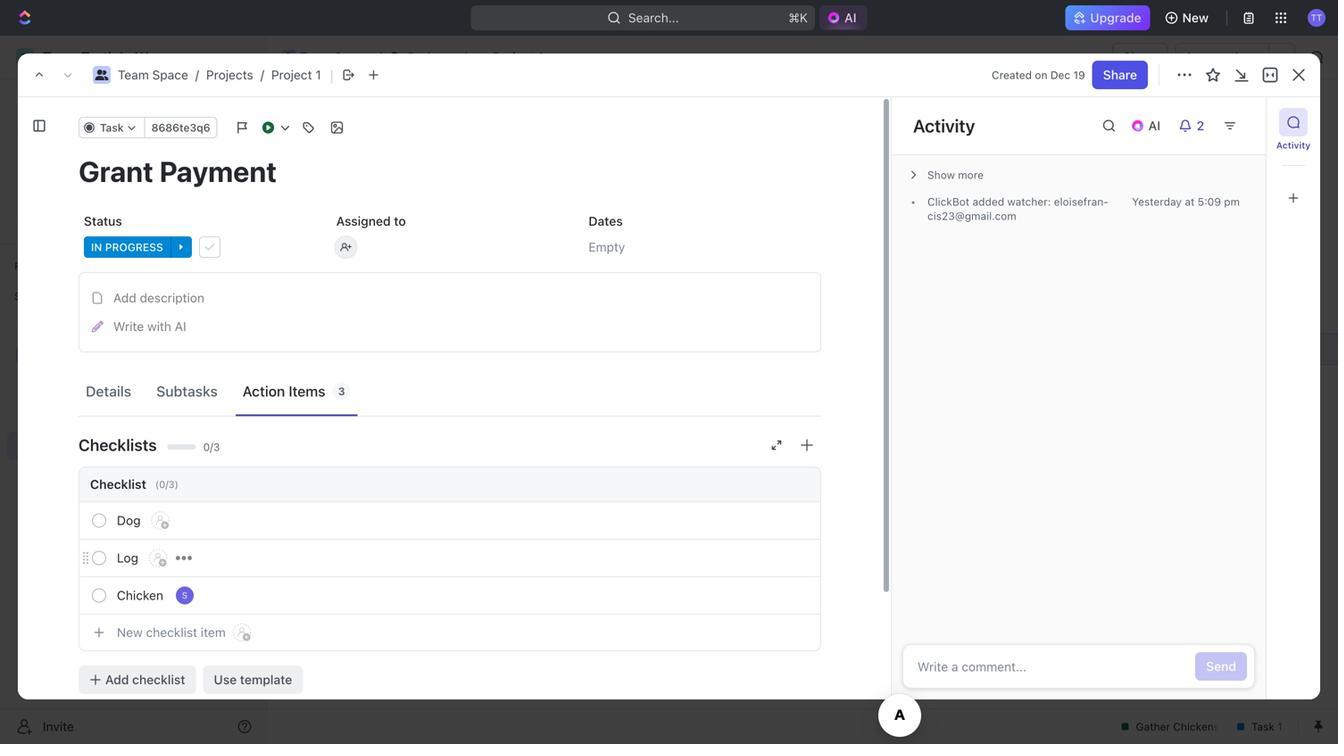 Task type: describe. For each thing, give the bounding box(es) containing it.
space inside sidebar "navigation"
[[77, 348, 113, 363]]

added
[[973, 196, 1005, 208]]

checklist
[[90, 477, 146, 492]]

show more button
[[903, 163, 1256, 188]]

dates
[[589, 214, 623, 229]]

home
[[43, 93, 77, 108]]

add for add checklist
[[105, 673, 129, 688]]

add checklist button
[[79, 666, 196, 695]]

grant
[[360, 342, 393, 357]]

template
[[240, 673, 292, 688]]

subtasks
[[156, 383, 218, 400]]

ai inside dropdown button
[[1149, 118, 1161, 133]]

in progress button
[[79, 231, 317, 263]]

yesterday at 5:09 pm
[[1133, 196, 1240, 208]]

grant payment
[[360, 342, 448, 357]]

with
[[147, 319, 171, 334]]

0 vertical spatial 1
[[538, 50, 544, 64]]

progress inside "dropdown button"
[[105, 241, 163, 254]]

new for new
[[1183, 10, 1209, 25]]

favorites button
[[7, 255, 79, 277]]

dec
[[1051, 69, 1071, 81]]

1 horizontal spatial in progress
[[333, 253, 405, 266]]

hide button
[[920, 206, 958, 227]]

dashboards link
[[7, 178, 259, 206]]

eloisefran
[[1054, 196, 1109, 208]]

items
[[289, 383, 326, 400]]

0/3
[[203, 441, 220, 454]]

send
[[1207, 659, 1237, 674]]

19
[[1074, 69, 1086, 81]]

automations
[[1185, 50, 1260, 64]]

at
[[1185, 196, 1195, 208]]

details button
[[79, 375, 139, 408]]

use
[[214, 673, 237, 688]]

tt button
[[1303, 4, 1331, 32]]

on
[[1035, 69, 1048, 81]]

assigned
[[336, 214, 391, 229]]

checklist for add
[[132, 673, 185, 688]]

created on dec 19
[[992, 69, 1086, 81]]

dog
[[117, 513, 141, 528]]

cis23@gmail.com
[[928, 196, 1109, 222]]

task inside dropdown button
[[100, 121, 124, 134]]

in inside in progress "dropdown button"
[[91, 241, 102, 254]]

status
[[84, 214, 122, 229]]

1 inside team space / projects / project 1 |
[[316, 67, 321, 82]]

ai button
[[1124, 112, 1172, 140]]

add for add description
[[113, 291, 136, 305]]

task sidebar content section
[[888, 97, 1266, 700]]

created
[[992, 69, 1032, 81]]

show more
[[928, 169, 984, 181]]

0 vertical spatial share
[[1124, 50, 1158, 64]]

yesterday
[[1133, 196, 1182, 208]]

use template button
[[203, 666, 303, 695]]

checklists
[[79, 436, 157, 455]]

eloisefran cis23@gmail.com
[[928, 196, 1109, 222]]

invite
[[43, 720, 74, 735]]

1 horizontal spatial ai
[[845, 10, 857, 25]]

subtasks button
[[149, 375, 225, 408]]

projects inside team space / projects / project 1 |
[[206, 67, 253, 82]]

⌘k
[[789, 10, 808, 25]]

add task button
[[1199, 108, 1274, 137]]

checklist (0/3)
[[90, 477, 178, 492]]

1 horizontal spatial progress
[[347, 253, 405, 266]]

new button
[[1158, 4, 1220, 32]]

(0/3)
[[155, 479, 178, 491]]

show
[[928, 169, 955, 181]]

0 horizontal spatial project 1 link
[[271, 67, 321, 82]]

action items
[[243, 383, 326, 400]]

0 horizontal spatial ai button
[[820, 5, 868, 30]]

chicken
[[117, 588, 163, 603]]

s
[[182, 591, 188, 601]]

team inside sidebar "navigation"
[[43, 348, 74, 363]]

new for new checklist item
[[117, 626, 143, 640]]

item
[[201, 626, 226, 640]]

description
[[140, 291, 204, 305]]

add description
[[113, 291, 204, 305]]

added watcher:
[[970, 196, 1054, 208]]

1 horizontal spatial project 1 link
[[470, 46, 548, 68]]

pencil image
[[91, 321, 103, 333]]

1 vertical spatial project 1
[[310, 107, 413, 136]]

add checklist
[[105, 673, 185, 688]]

empty button
[[583, 231, 822, 263]]

action
[[243, 383, 285, 400]]

home link
[[7, 87, 259, 115]]

activity inside task sidebar navigation tab list
[[1277, 140, 1311, 150]]

inbox
[[43, 124, 74, 138]]

search...
[[629, 10, 679, 25]]

s button
[[174, 585, 196, 607]]

automations button
[[1176, 44, 1269, 71]]

add description button
[[85, 284, 815, 313]]



Task type: vqa. For each thing, say whether or not it's contained in the screenshot.
list on the right of page
no



Task type: locate. For each thing, give the bounding box(es) containing it.
0 vertical spatial projects
[[408, 50, 455, 64]]

1
[[538, 50, 544, 64], [316, 67, 321, 82], [396, 107, 408, 136]]

assigned to
[[336, 214, 406, 229]]

tree containing team space
[[7, 311, 259, 552]]

ai button right ⌘k
[[820, 5, 868, 30]]

3
[[338, 385, 345, 398]]

projects inside sidebar "navigation"
[[54, 378, 101, 393]]

tt
[[1311, 12, 1323, 23]]

1 vertical spatial projects
[[206, 67, 253, 82]]

team space inside tree
[[43, 348, 113, 363]]

team space up |
[[300, 50, 370, 64]]

2 vertical spatial add
[[105, 673, 129, 688]]

1 horizontal spatial activity
[[1277, 140, 1311, 150]]

activity
[[914, 115, 976, 136], [1277, 140, 1311, 150]]

1 vertical spatial share
[[1103, 67, 1138, 82]]

favorites
[[14, 260, 61, 272]]

2 horizontal spatial projects
[[408, 50, 455, 64]]

tree inside sidebar "navigation"
[[7, 311, 259, 552]]

checklist for new
[[146, 626, 197, 640]]

0 vertical spatial checklist
[[146, 626, 197, 640]]

task
[[1236, 115, 1264, 129], [100, 121, 124, 134]]

user group image
[[95, 70, 109, 80], [18, 350, 32, 361]]

user group image
[[284, 53, 295, 62]]

pm
[[1225, 196, 1240, 208]]

2 horizontal spatial team
[[300, 50, 331, 64]]

user group image up home link
[[95, 70, 109, 80]]

project 1
[[493, 50, 544, 64], [310, 107, 413, 136]]

in progress down status
[[91, 241, 163, 254]]

add
[[1210, 115, 1233, 129], [113, 291, 136, 305], [105, 673, 129, 688]]

progress down assigned to on the top of the page
[[347, 253, 405, 266]]

write with ai button
[[85, 313, 815, 341]]

1 horizontal spatial ai button
[[1124, 112, 1172, 140]]

1 horizontal spatial in
[[333, 253, 344, 266]]

projects link
[[386, 46, 460, 68], [206, 67, 253, 82], [54, 371, 209, 400]]

new
[[1183, 10, 1209, 25], [117, 626, 143, 640]]

details
[[86, 383, 131, 400]]

watcher:
[[1008, 196, 1051, 208]]

1 vertical spatial team space
[[43, 348, 113, 363]]

clickbot
[[928, 196, 970, 208]]

project
[[493, 50, 535, 64], [271, 67, 312, 82], [310, 107, 390, 136]]

2 vertical spatial projects
[[54, 378, 101, 393]]

0 horizontal spatial progress
[[105, 241, 163, 254]]

0 horizontal spatial team
[[43, 348, 74, 363]]

progress
[[105, 241, 163, 254], [347, 253, 405, 266]]

0 horizontal spatial user group image
[[18, 350, 32, 361]]

write with ai
[[113, 319, 186, 334]]

team
[[300, 50, 331, 64], [118, 67, 149, 82], [43, 348, 74, 363]]

0 vertical spatial user group image
[[95, 70, 109, 80]]

1 vertical spatial space
[[152, 67, 188, 82]]

empty
[[589, 240, 625, 255]]

ai left 2 'dropdown button'
[[1149, 118, 1161, 133]]

projects
[[408, 50, 455, 64], [206, 67, 253, 82], [54, 378, 101, 393]]

space up home link
[[152, 67, 188, 82]]

0 vertical spatial new
[[1183, 10, 1209, 25]]

upgrade
[[1091, 10, 1142, 25]]

ai button
[[820, 5, 868, 30], [1124, 112, 1172, 140]]

dashboards
[[43, 184, 112, 199]]

2 vertical spatial ai
[[175, 319, 186, 334]]

in down assigned
[[333, 253, 344, 266]]

0 horizontal spatial activity
[[914, 115, 976, 136]]

to
[[394, 214, 406, 229]]

5:09
[[1198, 196, 1222, 208]]

use template
[[214, 673, 292, 688]]

new checklist item
[[117, 626, 226, 640]]

1 horizontal spatial projects
[[206, 67, 253, 82]]

ai inside button
[[175, 319, 186, 334]]

space right user group icon
[[335, 50, 370, 64]]

1 horizontal spatial 1
[[396, 107, 408, 136]]

write
[[113, 319, 144, 334]]

share right 19
[[1103, 67, 1138, 82]]

0 horizontal spatial 1
[[316, 67, 321, 82]]

space
[[335, 50, 370, 64], [152, 67, 188, 82], [77, 348, 113, 363]]

0 horizontal spatial projects
[[54, 378, 101, 393]]

1 vertical spatial project
[[271, 67, 312, 82]]

2 horizontal spatial space
[[335, 50, 370, 64]]

ai right with on the top left of the page
[[175, 319, 186, 334]]

team space
[[300, 50, 370, 64], [43, 348, 113, 363]]

add for add task
[[1210, 115, 1233, 129]]

project inside team space / projects / project 1 |
[[271, 67, 312, 82]]

in progress down assigned to on the top of the page
[[333, 253, 405, 266]]

team inside team space / projects / project 1 |
[[118, 67, 149, 82]]

0 vertical spatial ai button
[[820, 5, 868, 30]]

0 horizontal spatial ai
[[175, 319, 186, 334]]

0 vertical spatial team
[[300, 50, 331, 64]]

2 horizontal spatial 1
[[538, 50, 544, 64]]

0 horizontal spatial project 1
[[310, 107, 413, 136]]

0 horizontal spatial task
[[100, 121, 124, 134]]

1 vertical spatial team
[[118, 67, 149, 82]]

1 horizontal spatial team space
[[300, 50, 370, 64]]

0 horizontal spatial in
[[91, 241, 102, 254]]

2 horizontal spatial ai
[[1149, 118, 1161, 133]]

share down upgrade
[[1124, 50, 1158, 64]]

2 button
[[1172, 112, 1216, 140]]

team space link
[[278, 46, 375, 68], [118, 67, 188, 82], [43, 341, 255, 370]]

checklist inside button
[[132, 673, 185, 688]]

spaces
[[14, 290, 52, 303]]

share button down upgrade
[[1113, 43, 1168, 71]]

hide
[[927, 210, 951, 223]]

task inside button
[[1236, 115, 1264, 129]]

space down "pencil" icon
[[77, 348, 113, 363]]

8686te3q6
[[151, 121, 210, 134]]

add down new checklist item
[[105, 673, 129, 688]]

checklist
[[146, 626, 197, 640], [132, 673, 185, 688]]

new inside button
[[1183, 10, 1209, 25]]

2 vertical spatial team
[[43, 348, 74, 363]]

1 vertical spatial 1
[[316, 67, 321, 82]]

2 vertical spatial space
[[77, 348, 113, 363]]

2 vertical spatial 1
[[396, 107, 408, 136]]

Edit task name text field
[[79, 154, 822, 188]]

share button
[[1113, 43, 1168, 71], [1093, 61, 1148, 89]]

|
[[330, 66, 334, 84]]

0 vertical spatial add
[[1210, 115, 1233, 129]]

ai
[[845, 10, 857, 25], [1149, 118, 1161, 133], [175, 319, 186, 334]]

task sidebar navigation tab list
[[1274, 108, 1314, 213]]

inbox link
[[7, 117, 259, 146]]

team space / projects / project 1 |
[[118, 66, 334, 84]]

Search tasks... text field
[[1116, 203, 1295, 230]]

0 vertical spatial team space
[[300, 50, 370, 64]]

task right 2
[[1236, 115, 1264, 129]]

activity inside 'task sidebar content' section
[[914, 115, 976, 136]]

task down home link
[[100, 121, 124, 134]]

1 vertical spatial activity
[[1277, 140, 1311, 150]]

add right 2
[[1210, 115, 1233, 129]]

1 horizontal spatial project 1
[[493, 50, 544, 64]]

team down spaces
[[43, 348, 74, 363]]

log
[[117, 551, 138, 566]]

0 vertical spatial project
[[493, 50, 535, 64]]

task button
[[79, 117, 145, 138]]

space inside team space / projects / project 1 |
[[152, 67, 188, 82]]

send button
[[1196, 653, 1248, 681]]

0 horizontal spatial space
[[77, 348, 113, 363]]

share button right 19
[[1093, 61, 1148, 89]]

ai right ⌘k
[[845, 10, 857, 25]]

1 vertical spatial ai button
[[1124, 112, 1172, 140]]

new up "automations"
[[1183, 10, 1209, 25]]

sidebar navigation
[[0, 36, 267, 745]]

0 horizontal spatial in progress
[[91, 241, 163, 254]]

team up |
[[300, 50, 331, 64]]

1 vertical spatial add
[[113, 291, 136, 305]]

grant payment link
[[355, 337, 619, 363]]

progress down status
[[105, 241, 163, 254]]

0 horizontal spatial new
[[117, 626, 143, 640]]

1 vertical spatial new
[[117, 626, 143, 640]]

project 1 link
[[470, 46, 548, 68], [271, 67, 321, 82]]

user group image down spaces
[[18, 350, 32, 361]]

in
[[91, 241, 102, 254], [333, 253, 344, 266]]

new down the chicken
[[117, 626, 143, 640]]

0 vertical spatial project 1
[[493, 50, 544, 64]]

tree
[[7, 311, 259, 552]]

user group image inside sidebar "navigation"
[[18, 350, 32, 361]]

payment
[[396, 342, 448, 357]]

1 horizontal spatial task
[[1236, 115, 1264, 129]]

upgrade link
[[1066, 5, 1151, 30]]

1 vertical spatial ai
[[1149, 118, 1161, 133]]

in progress inside "dropdown button"
[[91, 241, 163, 254]]

more
[[958, 169, 984, 181]]

8686te3q6 button
[[144, 117, 217, 138]]

ai button left 2
[[1124, 112, 1172, 140]]

add up write
[[113, 291, 136, 305]]

1 horizontal spatial space
[[152, 67, 188, 82]]

add inside button
[[1210, 115, 1233, 129]]

1 vertical spatial user group image
[[18, 350, 32, 361]]

checklist down new checklist item
[[132, 673, 185, 688]]

team up home link
[[118, 67, 149, 82]]

1 horizontal spatial user group image
[[95, 70, 109, 80]]

1 horizontal spatial team
[[118, 67, 149, 82]]

0 vertical spatial space
[[335, 50, 370, 64]]

1 horizontal spatial new
[[1183, 10, 1209, 25]]

0 vertical spatial ai
[[845, 10, 857, 25]]

2 vertical spatial project
[[310, 107, 390, 136]]

checklist down the s 'dropdown button'
[[146, 626, 197, 640]]

team space down "pencil" icon
[[43, 348, 113, 363]]

1 vertical spatial checklist
[[132, 673, 185, 688]]

2
[[1197, 118, 1205, 133]]

0 horizontal spatial team space
[[43, 348, 113, 363]]

in down status
[[91, 241, 102, 254]]

in progress
[[91, 241, 163, 254], [333, 253, 405, 266]]

add task
[[1210, 115, 1264, 129]]

0 vertical spatial activity
[[914, 115, 976, 136]]



